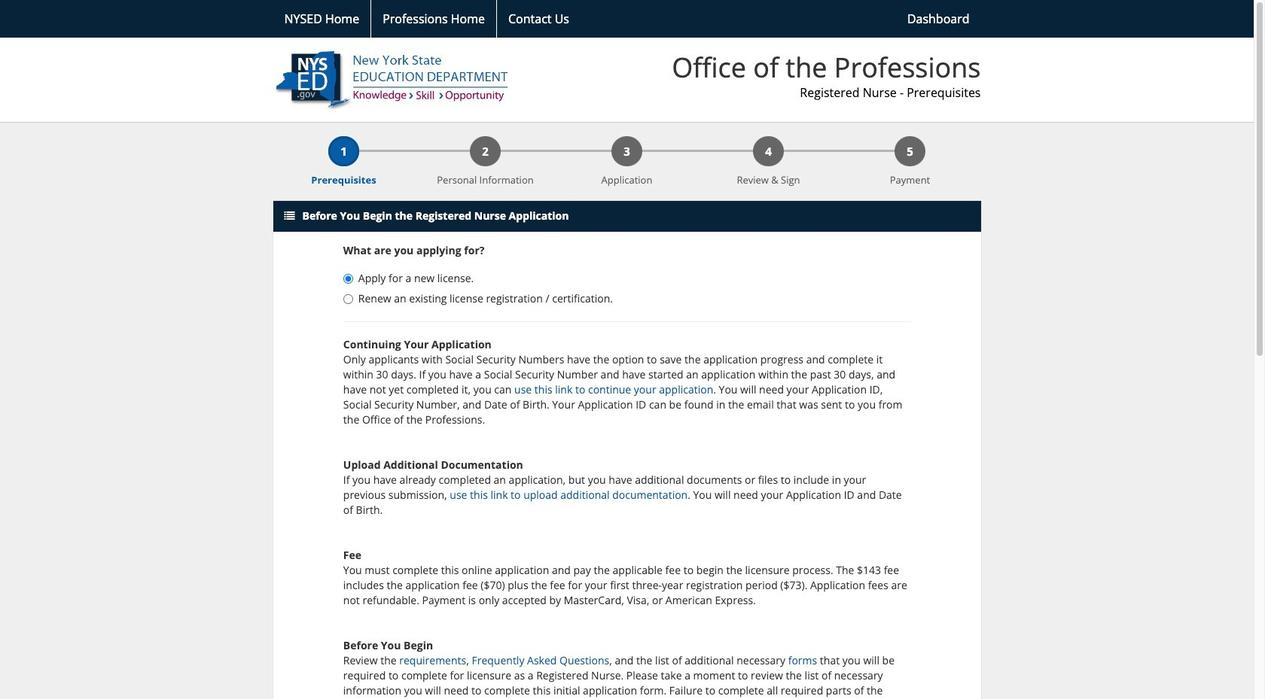 Task type: locate. For each thing, give the bounding box(es) containing it.
None radio
[[343, 274, 353, 284]]

list image
[[284, 211, 295, 222]]

None radio
[[343, 295, 353, 305]]



Task type: vqa. For each thing, say whether or not it's contained in the screenshot.
"please re-enter your e-mail address." Text Field at the bottom
no



